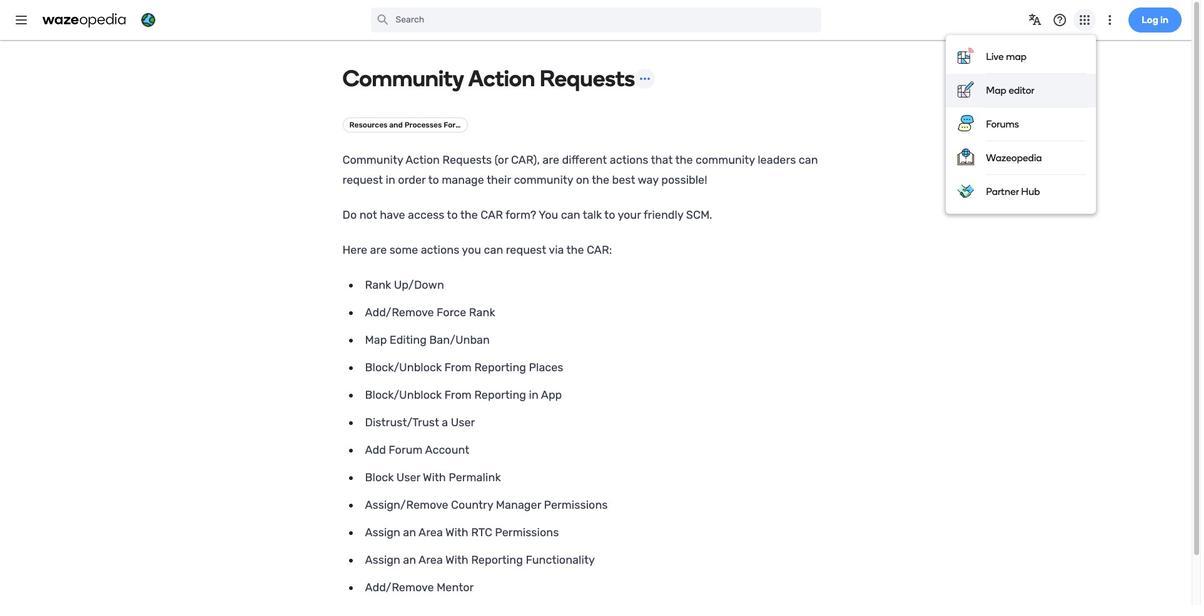 Task type: locate. For each thing, give the bounding box(es) containing it.
add/remove force rank
[[365, 306, 496, 320]]

2 from from the top
[[445, 389, 472, 402]]

talk
[[583, 208, 602, 222]]

1 vertical spatial assign
[[365, 554, 401, 568]]

a
[[442, 416, 448, 430]]

1 an from the top
[[403, 526, 416, 540]]

request left via
[[506, 244, 547, 257]]

mentor
[[437, 582, 474, 595]]

1 vertical spatial area
[[419, 554, 443, 568]]

0 vertical spatial add/remove
[[365, 306, 434, 320]]

assign up add/remove mentor
[[365, 554, 401, 568]]

can
[[799, 153, 819, 167], [561, 208, 581, 222], [484, 244, 503, 257]]

not
[[360, 208, 377, 222]]

an down assign/remove
[[403, 526, 416, 540]]

here are some actions you can request via the car:
[[343, 244, 612, 257]]

user
[[451, 416, 475, 430], [397, 471, 421, 485]]

add
[[365, 444, 386, 458]]

community down 'car),'
[[514, 173, 574, 187]]

request
[[343, 173, 383, 187], [506, 244, 547, 257]]

community action requests (or car), are different actions that the community leaders can request in order to manage their community on the best way possible!
[[343, 153, 819, 187]]

1 block/unblock from the top
[[365, 361, 442, 375]]

to right the talk
[[605, 208, 616, 222]]

2 assign from the top
[[365, 554, 401, 568]]

from down ban/unban
[[445, 361, 472, 375]]

rank up/down
[[365, 279, 444, 292]]

reporting for in
[[475, 389, 526, 402]]

from down block/unblock from reporting places
[[445, 389, 472, 402]]

their
[[487, 173, 511, 187]]

(or
[[495, 153, 509, 167]]

can left the talk
[[561, 208, 581, 222]]

1 horizontal spatial rank
[[469, 306, 496, 320]]

0 horizontal spatial request
[[343, 173, 383, 187]]

to right the access
[[447, 208, 458, 222]]

0 vertical spatial user
[[451, 416, 475, 430]]

block/unblock down editing
[[365, 361, 442, 375]]

add/remove for add/remove force rank
[[365, 306, 434, 320]]

in left the order
[[386, 173, 396, 187]]

reporting down rtc
[[471, 554, 523, 568]]

0 vertical spatial area
[[419, 526, 443, 540]]

assign for assign an area with reporting functionality
[[365, 554, 401, 568]]

actions up best in the top right of the page
[[610, 153, 649, 167]]

0 horizontal spatial can
[[484, 244, 503, 257]]

actions inside community action requests (or car), are different actions that the community leaders can request in order to manage their community on the best way possible!
[[610, 153, 649, 167]]

0 vertical spatial rank
[[365, 279, 391, 292]]

0 vertical spatial in
[[386, 173, 396, 187]]

reporting down block/unblock from reporting places
[[475, 389, 526, 402]]

0 vertical spatial are
[[543, 153, 560, 167]]

form?
[[506, 208, 537, 222]]

1 assign from the top
[[365, 526, 401, 540]]

reporting
[[475, 361, 526, 375], [475, 389, 526, 402], [471, 554, 523, 568]]

2 block/unblock from the top
[[365, 389, 442, 402]]

to
[[429, 173, 439, 187], [447, 208, 458, 222], [605, 208, 616, 222]]

2 area from the top
[[419, 554, 443, 568]]

with left rtc
[[446, 526, 469, 540]]

assign down assign/remove
[[365, 526, 401, 540]]

account
[[425, 444, 470, 458]]

1 vertical spatial with
[[446, 526, 469, 540]]

add/remove left the 'mentor'
[[365, 582, 434, 595]]

assign an area with rtc permissions
[[365, 526, 559, 540]]

2 horizontal spatial can
[[799, 153, 819, 167]]

1 vertical spatial are
[[370, 244, 387, 257]]

some
[[390, 244, 418, 257]]

are right here
[[370, 244, 387, 257]]

2 an from the top
[[403, 554, 416, 568]]

1 horizontal spatial actions
[[610, 153, 649, 167]]

functionality
[[526, 554, 595, 568]]

main content
[[305, 65, 887, 598]]

1 horizontal spatial in
[[529, 389, 539, 402]]

via
[[549, 244, 564, 257]]

can right you
[[484, 244, 503, 257]]

1 area from the top
[[419, 526, 443, 540]]

1 vertical spatial user
[[397, 471, 421, 485]]

0 horizontal spatial to
[[429, 173, 439, 187]]

assign/remove
[[365, 499, 449, 513]]

leaders
[[758, 153, 797, 167]]

action
[[406, 153, 440, 167]]

from
[[445, 361, 472, 375], [445, 389, 472, 402]]

1 vertical spatial from
[[445, 389, 472, 402]]

in
[[386, 173, 396, 187], [529, 389, 539, 402]]

1 vertical spatial an
[[403, 554, 416, 568]]

an for assign an area with rtc permissions
[[403, 526, 416, 540]]

2 vertical spatial with
[[446, 554, 469, 568]]

0 horizontal spatial actions
[[421, 244, 460, 257]]

permissions
[[544, 499, 608, 513], [495, 526, 559, 540]]

map
[[365, 334, 387, 347]]

2 add/remove from the top
[[365, 582, 434, 595]]

rank right force
[[469, 306, 496, 320]]

community
[[696, 153, 755, 167], [514, 173, 574, 187]]

the
[[676, 153, 693, 167], [592, 173, 610, 187], [461, 208, 478, 222], [567, 244, 584, 257]]

block/unblock for block/unblock from reporting places
[[365, 361, 442, 375]]

1 add/remove from the top
[[365, 306, 434, 320]]

1 vertical spatial block/unblock
[[365, 389, 442, 402]]

to right the order
[[429, 173, 439, 187]]

1 vertical spatial add/remove
[[365, 582, 434, 595]]

add/remove down the rank up/down
[[365, 306, 434, 320]]

0 vertical spatial request
[[343, 173, 383, 187]]

actions
[[610, 153, 649, 167], [421, 244, 460, 257]]

distrust/trust a user
[[365, 416, 475, 430]]

you
[[462, 244, 481, 257]]

forum
[[389, 444, 423, 458]]

up/down
[[394, 279, 444, 292]]

distrust/trust
[[365, 416, 439, 430]]

1 from from the top
[[445, 361, 472, 375]]

1 vertical spatial reporting
[[475, 389, 526, 402]]

0 vertical spatial reporting
[[475, 361, 526, 375]]

0 horizontal spatial in
[[386, 173, 396, 187]]

area down assign/remove
[[419, 526, 443, 540]]

add forum account
[[365, 444, 470, 458]]

are
[[543, 153, 560, 167], [370, 244, 387, 257]]

0 horizontal spatial rank
[[365, 279, 391, 292]]

assign for assign an area with rtc permissions
[[365, 526, 401, 540]]

area for reporting
[[419, 554, 443, 568]]

0 vertical spatial block/unblock
[[365, 361, 442, 375]]

do
[[343, 208, 357, 222]]

order
[[398, 173, 426, 187]]

2 vertical spatial can
[[484, 244, 503, 257]]

1 horizontal spatial community
[[696, 153, 755, 167]]

with up the 'mentor'
[[446, 554, 469, 568]]

0 horizontal spatial user
[[397, 471, 421, 485]]

car
[[481, 208, 503, 222]]

the right via
[[567, 244, 584, 257]]

add/remove mentor
[[365, 582, 474, 595]]

assign an area with reporting functionality
[[365, 554, 595, 568]]

1 vertical spatial in
[[529, 389, 539, 402]]

an for assign an area with reporting functionality
[[403, 554, 416, 568]]

block/unblock
[[365, 361, 442, 375], [365, 389, 442, 402]]

can inside community action requests (or car), are different actions that the community leaders can request in order to manage their community on the best way possible!
[[799, 153, 819, 167]]

can right leaders
[[799, 153, 819, 167]]

add/remove for add/remove mentor
[[365, 582, 434, 595]]

rank
[[365, 279, 391, 292], [469, 306, 496, 320]]

actions left you
[[421, 244, 460, 257]]

0 vertical spatial can
[[799, 153, 819, 167]]

1 vertical spatial can
[[561, 208, 581, 222]]

request down community
[[343, 173, 383, 187]]

with for rtc
[[446, 526, 469, 540]]

1 horizontal spatial are
[[543, 153, 560, 167]]

1 horizontal spatial request
[[506, 244, 547, 257]]

area
[[419, 526, 443, 540], [419, 554, 443, 568]]

area up add/remove mentor
[[419, 554, 443, 568]]

with
[[423, 471, 446, 485], [446, 526, 469, 540], [446, 554, 469, 568]]

in left app on the left of the page
[[529, 389, 539, 402]]

main content containing community action requests (or car), are different actions that the community leaders can request in order to manage their community on the best way possible!
[[305, 65, 887, 598]]

rank left up/down
[[365, 279, 391, 292]]

1 vertical spatial community
[[514, 173, 574, 187]]

area for rtc
[[419, 526, 443, 540]]

rtc
[[471, 526, 493, 540]]

1 vertical spatial request
[[506, 244, 547, 257]]

do not have access to the car form? you can talk to your friendly scm.
[[343, 208, 713, 222]]

user right a on the left of the page
[[451, 416, 475, 430]]

with down account
[[423, 471, 446, 485]]

1 horizontal spatial user
[[451, 416, 475, 430]]

block/unblock up 'distrust/trust'
[[365, 389, 442, 402]]

community up possible!
[[696, 153, 755, 167]]

0 vertical spatial assign
[[365, 526, 401, 540]]

permissions down manager at the left of the page
[[495, 526, 559, 540]]

request inside community action requests (or car), are different actions that the community leaders can request in order to manage their community on the best way possible!
[[343, 173, 383, 187]]

1 vertical spatial permissions
[[495, 526, 559, 540]]

an
[[403, 526, 416, 540], [403, 554, 416, 568]]

permissions up functionality
[[544, 499, 608, 513]]

assign
[[365, 526, 401, 540], [365, 554, 401, 568]]

an up add/remove mentor
[[403, 554, 416, 568]]

are right 'car),'
[[543, 153, 560, 167]]

reporting up block/unblock from reporting in app
[[475, 361, 526, 375]]

user up assign/remove
[[397, 471, 421, 485]]

0 vertical spatial an
[[403, 526, 416, 540]]

0 vertical spatial actions
[[610, 153, 649, 167]]

0 vertical spatial from
[[445, 361, 472, 375]]

add/remove
[[365, 306, 434, 320], [365, 582, 434, 595]]



Task type: describe. For each thing, give the bounding box(es) containing it.
1 vertical spatial rank
[[469, 306, 496, 320]]

from for in
[[445, 389, 472, 402]]

best
[[612, 173, 636, 187]]

are inside community action requests (or car), are different actions that the community leaders can request in order to manage their community on the best way possible!
[[543, 153, 560, 167]]

the right 'on'
[[592, 173, 610, 187]]

in inside community action requests (or car), are different actions that the community leaders can request in order to manage their community on the best way possible!
[[386, 173, 396, 187]]

the up possible!
[[676, 153, 693, 167]]

0 vertical spatial permissions
[[544, 499, 608, 513]]

from for places
[[445, 361, 472, 375]]

block/unblock from reporting places
[[365, 361, 564, 375]]

way
[[638, 173, 659, 187]]

on
[[576, 173, 590, 187]]

with for reporting
[[446, 554, 469, 568]]

app
[[541, 389, 562, 402]]

0 vertical spatial community
[[696, 153, 755, 167]]

editing
[[390, 334, 427, 347]]

your
[[618, 208, 641, 222]]

permalink
[[449, 471, 501, 485]]

force
[[437, 306, 467, 320]]

car:
[[587, 244, 612, 257]]

to inside community action requests (or car), are different actions that the community leaders can request in order to manage their community on the best way possible!
[[429, 173, 439, 187]]

access
[[408, 208, 445, 222]]

manage
[[442, 173, 484, 187]]

ban/unban
[[430, 334, 490, 347]]

different
[[562, 153, 607, 167]]

block
[[365, 471, 394, 485]]

0 horizontal spatial are
[[370, 244, 387, 257]]

reporting for places
[[475, 361, 526, 375]]

2 vertical spatial reporting
[[471, 554, 523, 568]]

1 vertical spatial actions
[[421, 244, 460, 257]]

requests
[[443, 153, 492, 167]]

friendly
[[644, 208, 684, 222]]

block user with permalink
[[365, 471, 501, 485]]

community
[[343, 153, 403, 167]]

possible!
[[662, 173, 708, 187]]

have
[[380, 208, 405, 222]]

the left car
[[461, 208, 478, 222]]

2 horizontal spatial to
[[605, 208, 616, 222]]

you
[[539, 208, 559, 222]]

country
[[451, 499, 493, 513]]

1 horizontal spatial can
[[561, 208, 581, 222]]

scm.
[[687, 208, 713, 222]]

assign/remove country manager permissions
[[365, 499, 608, 513]]

car),
[[511, 153, 540, 167]]

0 horizontal spatial community
[[514, 173, 574, 187]]

block/unblock for block/unblock from reporting in app
[[365, 389, 442, 402]]

here
[[343, 244, 368, 257]]

map editing ban/unban
[[365, 334, 490, 347]]

0 vertical spatial with
[[423, 471, 446, 485]]

that
[[651, 153, 673, 167]]

1 horizontal spatial to
[[447, 208, 458, 222]]

block/unblock from reporting in app
[[365, 389, 562, 402]]

places
[[529, 361, 564, 375]]

manager
[[496, 499, 542, 513]]



Task type: vqa. For each thing, say whether or not it's contained in the screenshot.
third location icon from the top
no



